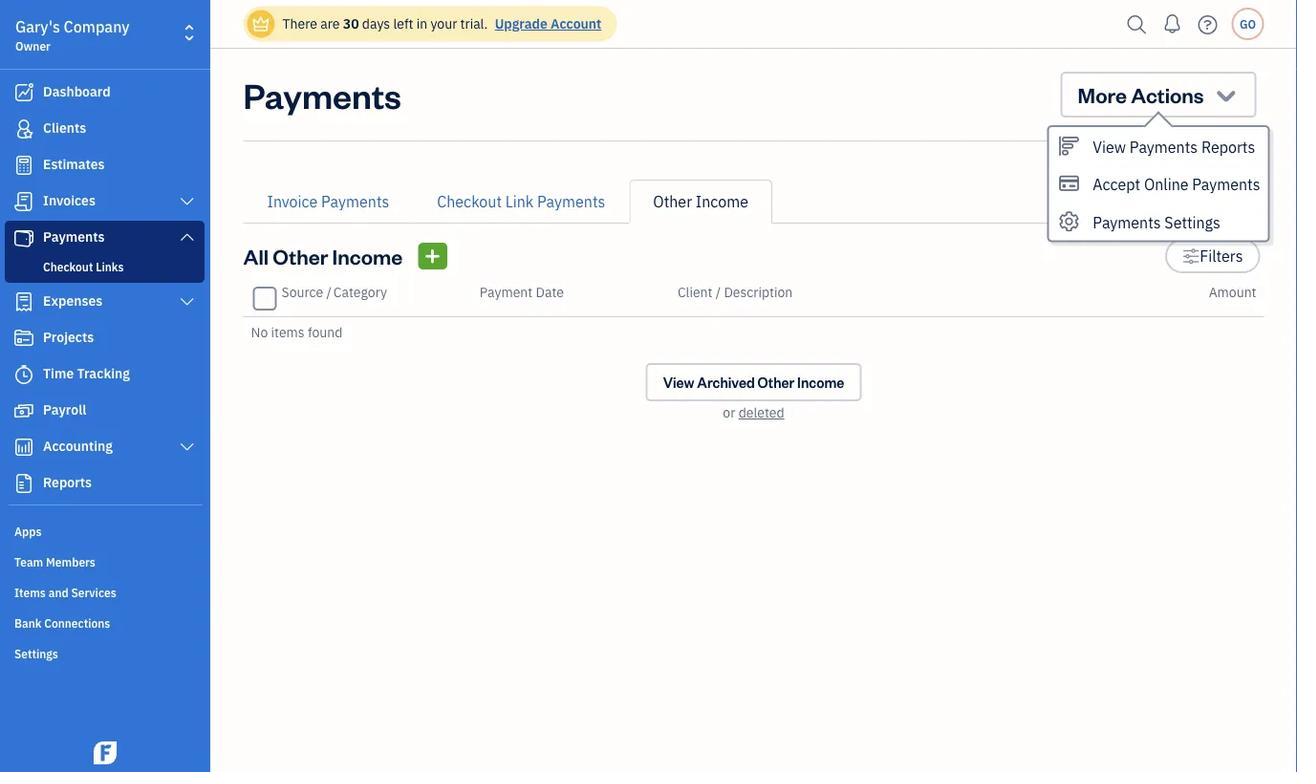 Task type: vqa. For each thing, say whether or not it's contained in the screenshot.
are
yes



Task type: describe. For each thing, give the bounding box(es) containing it.
accept online payments
[[1093, 175, 1261, 195]]

payments settings link
[[1050, 203, 1269, 241]]

1 vertical spatial income
[[332, 242, 403, 270]]

/ for category
[[327, 284, 332, 301]]

checkout for checkout links
[[43, 259, 93, 274]]

1 horizontal spatial settings
[[1165, 212, 1221, 232]]

apps link
[[5, 516, 205, 545]]

found
[[308, 324, 343, 341]]

deleted link
[[739, 404, 785, 422]]

dashboard image
[[12, 83, 35, 102]]

invoice
[[267, 192, 318, 212]]

payments settings
[[1093, 212, 1221, 232]]

your
[[431, 15, 457, 33]]

company
[[64, 17, 130, 37]]

time tracking
[[43, 365, 130, 383]]

invoice payments
[[267, 192, 390, 212]]

estimates link
[[5, 148, 205, 183]]

clients link
[[5, 112, 205, 146]]

upgrade account link
[[491, 15, 602, 33]]

items
[[271, 324, 305, 341]]

search image
[[1122, 10, 1153, 39]]

team members
[[14, 555, 95, 570]]

estimate image
[[12, 156, 35, 175]]

view archived other income
[[663, 373, 845, 392]]

chevron large down image for invoices
[[178, 194, 196, 209]]

bank
[[14, 616, 42, 631]]

payment date
[[480, 284, 564, 301]]

client image
[[12, 120, 35, 139]]

client / description
[[678, 284, 793, 301]]

and
[[48, 585, 69, 601]]

left
[[393, 15, 414, 33]]

all
[[243, 242, 269, 270]]

no
[[251, 324, 268, 341]]

gary's company owner
[[15, 17, 130, 54]]

view archived other income link
[[646, 363, 862, 402]]

bank connections link
[[5, 608, 205, 637]]

expenses link
[[5, 285, 205, 319]]

30
[[343, 15, 359, 33]]

services
[[71, 585, 116, 601]]

invoice payments link
[[243, 180, 413, 224]]

source / category
[[282, 284, 387, 301]]

apps
[[14, 524, 42, 539]]

view for view payments reports
[[1093, 137, 1127, 157]]

main element
[[0, 0, 258, 773]]

checkout links link
[[9, 255, 201, 278]]

gary's
[[15, 17, 60, 37]]

tracking
[[77, 365, 130, 383]]

view payments reports
[[1093, 137, 1256, 157]]

items
[[14, 585, 46, 601]]

connections
[[44, 616, 110, 631]]

chevron large down image for accounting
[[178, 440, 196, 455]]

notifications image
[[1158, 5, 1188, 43]]

settings inside main element
[[14, 647, 58, 662]]

date
[[536, 284, 564, 301]]

projects
[[43, 329, 94, 346]]

trial.
[[461, 15, 488, 33]]

view for view archived other income
[[663, 373, 695, 392]]

accounting
[[43, 438, 113, 455]]

clients
[[43, 119, 86, 137]]

items and services
[[14, 585, 116, 601]]

are
[[321, 15, 340, 33]]

estimates
[[43, 155, 105, 173]]

0 vertical spatial income
[[696, 192, 749, 212]]

actions
[[1132, 81, 1205, 108]]

0 vertical spatial reports
[[1202, 137, 1256, 157]]

timer image
[[12, 365, 35, 384]]

source
[[282, 284, 323, 301]]

filters
[[1201, 246, 1244, 266]]

deleted
[[739, 404, 785, 422]]

upgrade
[[495, 15, 548, 33]]

add new other income entry image
[[424, 245, 442, 268]]

description
[[724, 284, 793, 301]]

items and services link
[[5, 578, 205, 606]]

more actions
[[1078, 81, 1205, 108]]

payments up accept online payments 'link'
[[1130, 137, 1198, 157]]

in
[[417, 15, 428, 33]]

account
[[551, 15, 602, 33]]

invoices
[[43, 192, 96, 209]]

payments inside 'link'
[[1193, 175, 1261, 195]]

team
[[14, 555, 43, 570]]

bank connections
[[14, 616, 110, 631]]

payments inside main element
[[43, 228, 105, 246]]

2 horizontal spatial other
[[758, 373, 795, 392]]



Task type: locate. For each thing, give the bounding box(es) containing it.
payment image
[[12, 229, 35, 248]]

view up 'accept'
[[1093, 137, 1127, 157]]

report image
[[12, 474, 35, 493]]

dashboard link
[[5, 76, 205, 110]]

1 chevron large down image from the top
[[178, 194, 196, 209]]

2 vertical spatial income
[[798, 373, 845, 392]]

freshbooks image
[[90, 742, 121, 765]]

or deleted
[[723, 404, 785, 422]]

reports
[[1202, 137, 1256, 157], [43, 474, 92, 492]]

1 horizontal spatial view
[[1093, 137, 1127, 157]]

0 horizontal spatial reports
[[43, 474, 92, 492]]

settings down bank
[[14, 647, 58, 662]]

1 horizontal spatial reports
[[1202, 137, 1256, 157]]

crown image
[[251, 14, 271, 34]]

0 horizontal spatial /
[[327, 284, 332, 301]]

no items found
[[251, 324, 343, 341]]

0 horizontal spatial view
[[663, 373, 695, 392]]

payments up the checkout links
[[43, 228, 105, 246]]

reports down "accounting" at the bottom left
[[43, 474, 92, 492]]

2 vertical spatial other
[[758, 373, 795, 392]]

0 horizontal spatial income
[[332, 242, 403, 270]]

chart image
[[12, 438, 35, 457]]

archived
[[697, 373, 755, 392]]

1 vertical spatial reports
[[43, 474, 92, 492]]

client
[[678, 284, 713, 301]]

payroll link
[[5, 394, 205, 428]]

2 horizontal spatial income
[[798, 373, 845, 392]]

chevron large down image inside accounting link
[[178, 440, 196, 455]]

reports link
[[5, 467, 205, 501]]

go
[[1240, 16, 1257, 32]]

days
[[362, 15, 390, 33]]

invoices link
[[5, 185, 205, 219]]

1 vertical spatial settings
[[14, 647, 58, 662]]

0 vertical spatial view
[[1093, 137, 1127, 157]]

checkout links
[[43, 259, 124, 274]]

checkout
[[437, 192, 502, 212], [43, 259, 93, 274]]

chevron large down image up payments link
[[178, 194, 196, 209]]

chevron large down image down checkout links link
[[178, 295, 196, 310]]

view payments reports link
[[1050, 127, 1269, 165]]

team members link
[[5, 547, 205, 576]]

other
[[654, 192, 692, 212], [273, 242, 328, 270], [758, 373, 795, 392]]

0 horizontal spatial checkout
[[43, 259, 93, 274]]

time
[[43, 365, 74, 383]]

2 chevron large down image from the top
[[178, 230, 196, 245]]

chevron large down image for expenses
[[178, 295, 196, 310]]

link
[[506, 192, 534, 212]]

category
[[334, 284, 387, 301]]

payments link
[[5, 221, 205, 255]]

income
[[696, 192, 749, 212], [332, 242, 403, 270], [798, 373, 845, 392]]

there are 30 days left in your trial. upgrade account
[[283, 15, 602, 33]]

0 horizontal spatial other
[[273, 242, 328, 270]]

1 vertical spatial other
[[273, 242, 328, 270]]

chevron large down image
[[178, 194, 196, 209], [178, 230, 196, 245], [178, 295, 196, 310], [178, 440, 196, 455]]

owner
[[15, 38, 51, 54]]

project image
[[12, 329, 35, 348]]

checkout inside main element
[[43, 259, 93, 274]]

/ right client in the right of the page
[[716, 284, 721, 301]]

/ for description
[[716, 284, 721, 301]]

more actions button
[[1061, 72, 1257, 118]]

0 vertical spatial settings
[[1165, 212, 1221, 232]]

checkout left the link on the top left of page
[[437, 192, 502, 212]]

checkout up 'expenses'
[[43, 259, 93, 274]]

other income
[[654, 192, 749, 212]]

0 vertical spatial checkout
[[437, 192, 502, 212]]

go to help image
[[1193, 10, 1224, 39]]

payments
[[243, 72, 402, 117], [1130, 137, 1198, 157], [1193, 175, 1261, 195], [321, 192, 390, 212], [538, 192, 606, 212], [1093, 212, 1162, 232], [43, 228, 105, 246]]

payments right the link on the top left of page
[[538, 192, 606, 212]]

payments down are
[[243, 72, 402, 117]]

/ right 'source'
[[327, 284, 332, 301]]

accounting link
[[5, 430, 205, 465]]

4 chevron large down image from the top
[[178, 440, 196, 455]]

online
[[1145, 175, 1189, 195]]

other up 'source'
[[273, 242, 328, 270]]

go button
[[1232, 8, 1265, 40]]

accept online payments link
[[1050, 165, 1269, 203]]

1 / from the left
[[327, 284, 332, 301]]

time tracking link
[[5, 358, 205, 392]]

3 chevron large down image from the top
[[178, 295, 196, 310]]

reports inside main element
[[43, 474, 92, 492]]

payroll
[[43, 401, 86, 419]]

view
[[1093, 137, 1127, 157], [663, 373, 695, 392]]

chevron large down image inside expenses link
[[178, 295, 196, 310]]

settings
[[1165, 212, 1221, 232], [14, 647, 58, 662]]

payments right 'online'
[[1193, 175, 1261, 195]]

0 horizontal spatial settings
[[14, 647, 58, 662]]

amount button
[[1209, 284, 1257, 301]]

accept
[[1093, 175, 1141, 195]]

1 horizontal spatial checkout
[[437, 192, 502, 212]]

chevron large down image left all
[[178, 230, 196, 245]]

0 vertical spatial other
[[654, 192, 692, 212]]

expense image
[[12, 293, 35, 312]]

chevrondown image
[[1214, 81, 1240, 108]]

all other income
[[243, 242, 403, 270]]

there
[[283, 15, 317, 33]]

1 horizontal spatial /
[[716, 284, 721, 301]]

more
[[1078, 81, 1127, 108]]

checkout for checkout link payments
[[437, 192, 502, 212]]

chevron large down image for payments
[[178, 230, 196, 245]]

expenses
[[43, 292, 103, 310]]

chevron large down image inside payments link
[[178, 230, 196, 245]]

payments right invoice
[[321, 192, 390, 212]]

links
[[96, 259, 124, 274]]

payment
[[480, 284, 533, 301]]

1 vertical spatial checkout
[[43, 259, 93, 274]]

money image
[[12, 402, 35, 421]]

view left archived
[[663, 373, 695, 392]]

payments down 'accept'
[[1093, 212, 1162, 232]]

settings link
[[5, 639, 205, 668]]

payment date button
[[480, 284, 564, 301]]

other up client in the right of the page
[[654, 192, 692, 212]]

1 horizontal spatial income
[[696, 192, 749, 212]]

invoice image
[[12, 192, 35, 211]]

amount
[[1209, 284, 1257, 301]]

checkout link payments link
[[413, 180, 630, 224]]

filters button
[[1166, 239, 1261, 274]]

dashboard
[[43, 83, 111, 100]]

1 horizontal spatial other
[[654, 192, 692, 212]]

chevron large down image inside invoices link
[[178, 194, 196, 209]]

other income link
[[630, 180, 773, 224]]

projects link
[[5, 321, 205, 356]]

checkout link payments
[[437, 192, 606, 212]]

2 / from the left
[[716, 284, 721, 301]]

1 vertical spatial view
[[663, 373, 695, 392]]

other up deleted
[[758, 373, 795, 392]]

or
[[723, 404, 736, 422]]

chevron large down image up 'reports' link
[[178, 440, 196, 455]]

reports down chevrondown image
[[1202, 137, 1256, 157]]

settings image
[[1183, 245, 1201, 268]]

settings up settings icon
[[1165, 212, 1221, 232]]



